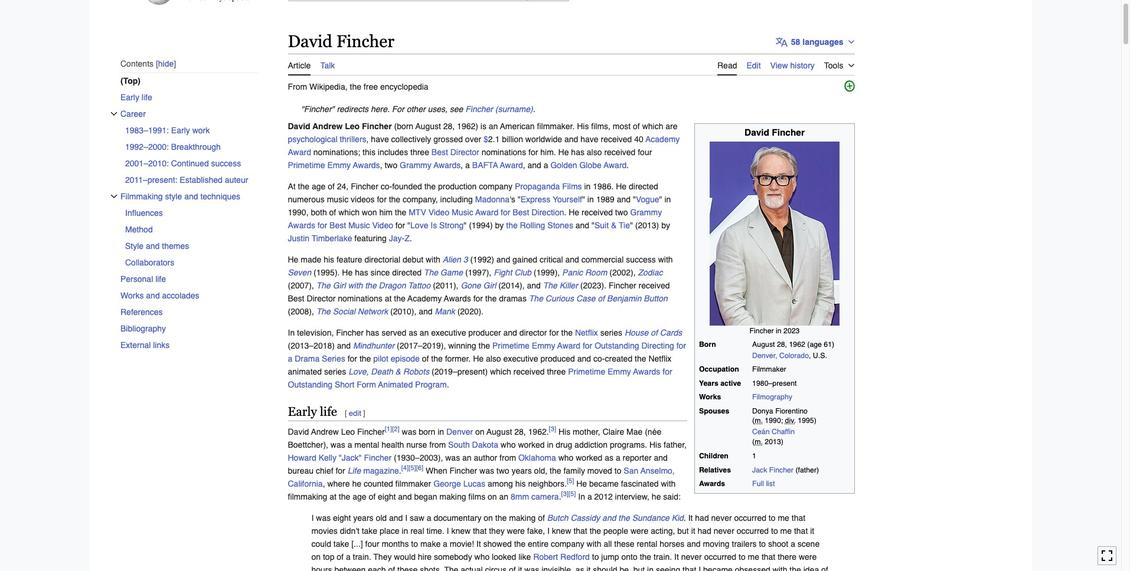 Task type: describe. For each thing, give the bounding box(es) containing it.
the curious case of benjamin button link
[[529, 294, 668, 303]]

0 vertical spatial music
[[452, 208, 474, 217]]

, inside august 28, 1962 (age 61) denver, colorado , u.s.
[[809, 352, 811, 360]]

emmy for program
[[608, 367, 631, 377]]

0 vertical spatial occurred
[[735, 514, 767, 523]]

award down madonna "link"
[[476, 208, 499, 217]]

method
[[125, 225, 153, 235]]

1992–2000:
[[125, 143, 169, 152]]

award down billion
[[500, 160, 523, 170]]

he down yourself
[[569, 208, 580, 217]]

2 have from the left
[[581, 134, 599, 144]]

music inside grammy awards for best music video
[[349, 221, 370, 230]]

works for works
[[699, 393, 721, 402]]

were inside to jump onto the train. it never occurred to me that there were hours between each of these shots. the actual circus of it was invisible, as it should be, but in seeing that i became obsessed with the idea o
[[799, 553, 817, 562]]

robert
[[534, 553, 558, 562]]

i inside to jump onto the train. it never occurred to me that there were hours between each of these shots. the actual circus of it was invisible, as it should be, but in seeing that i became obsessed with the idea o
[[699, 566, 701, 572]]

drug
[[556, 440, 573, 450]]

zodiac
[[638, 268, 663, 277]]

0 horizontal spatial eight
[[333, 514, 351, 523]]

edit
[[349, 409, 361, 418]]

the down producer
[[479, 341, 490, 351]]

david fincher main content
[[283, 25, 1002, 572]]

and down club in the top of the page
[[527, 281, 541, 290]]

for down netflix link
[[583, 341, 593, 351]]

1 horizontal spatial were
[[631, 527, 649, 536]]

video inside grammy awards for best music video
[[372, 221, 393, 230]]

to jump onto the train. it never occurred to me that there were hours between each of these shots. the actual circus of it was invisible, as it should be, but in seeing that i became obsessed with the idea o
[[312, 553, 829, 572]]

in left 2023
[[776, 327, 782, 335]]

anselmo,
[[641, 466, 675, 476]]

1
[[753, 453, 757, 461]]

of inside he became fascinated with filmmaking at the age of eight and began making films on an
[[369, 492, 376, 502]]

fincher inside david andrew leo fincher (born august 28, 1962) is an american filmmaker. his films, most of which are psychological thrillers , have collectively grossed over $ 2.1 billion worldwide and have received 40
[[362, 121, 392, 131]]

stones
[[548, 221, 574, 230]]

0 vertical spatial company
[[479, 182, 513, 191]]

2 horizontal spatial it
[[689, 514, 693, 523]]

Search Wikipedia search field
[[288, 0, 528, 1]]

where
[[328, 479, 350, 489]]

four inside nominations; this includes three best director nominations for him. he has also received four primetime emmy awards , two grammy awards , a bafta award , and a golden globe award .
[[638, 147, 652, 157]]

x small image
[[110, 193, 117, 200]]

(2010),
[[390, 307, 417, 316]]

short
[[335, 380, 355, 390]]

fincher inside south dakota who worked in drug addiction programs. his father, howard kelly "jack" fincher (1930–2003), was an author from oklahoma
[[364, 453, 392, 463]]

. inside 8mm camera . [3] [5] in a 2012 interview, he said:
[[559, 492, 562, 502]]

0 horizontal spatial david fincher
[[288, 32, 395, 51]]

with up "zodiac"
[[658, 255, 673, 264]]

he inside he became fascinated with filmmaking at the age of eight and began making films on an
[[577, 479, 587, 489]]

filmmaking style and techniques link
[[120, 189, 258, 205]]

on inside david andrew leo fincher [1] [2] was born in denver on august 28, 1962. [3]
[[476, 427, 485, 437]]

and inside works and accolades link
[[146, 291, 160, 301]]

[6]
[[416, 464, 424, 472]]

and inside david andrew leo fincher (born august 28, 1962) is an american filmmaker. his films, most of which are psychological thrillers , have collectively grossed over $ 2.1 billion worldwide and have received 40
[[565, 134, 579, 144]]

neighbors.
[[528, 479, 567, 489]]

as inside to jump onto the train. it never occurred to me that there were hours between each of these shots. the actual circus of it was invisible, as it should be, but in seeing that i became obsessed with the idea o
[[576, 566, 585, 572]]

network
[[358, 307, 388, 316]]

2 vertical spatial [5] link
[[569, 490, 576, 498]]

's
[[510, 195, 516, 204]]

production
[[438, 182, 477, 191]]

style
[[165, 192, 182, 202]]

awards inside primetime emmy awards for outstanding short form animated program
[[633, 367, 661, 377]]

primetime emmy award for outstanding directing for a drama series
[[288, 341, 686, 364]]

the down there in the right of the page
[[790, 566, 802, 572]]

mae
[[627, 427, 643, 437]]

2 girl from the left
[[484, 281, 496, 290]]

1983–1991: early work link
[[125, 123, 258, 139]]

(2023). fincher received best director nominations at the academy awards for the dramas
[[288, 281, 670, 303]]

directed inside he made his feature directorial debut with alien 3 (1992) and gained critical and commercial success with seven (1995). he has since directed the game (1997), fight club (1999), panic room (2002), zodiac (2007), the girl with the dragon tattoo (2011), gone girl (2014), and the killer
[[392, 268, 422, 277]]

two inside nominations; this includes three best director nominations for him. he has also received four primetime emmy awards , two grammy awards , a bafta award , and a golden globe award .
[[385, 160, 398, 170]]

and up series
[[337, 341, 351, 351]]

panic room link
[[562, 268, 607, 277]]

jay-z link
[[389, 234, 410, 243]]

ceán
[[753, 429, 770, 437]]

, down best director link
[[461, 160, 463, 170]]

american
[[500, 121, 535, 131]]

encyclopedia
[[380, 82, 429, 91]]

external links
[[120, 341, 169, 351]]

for inside who worked as a reporter and bureau chief for
[[336, 466, 345, 476]]

he up seven link
[[288, 255, 299, 264]]

has inside "in television, fincher has served as an executive producer and director for the netflix series house of cards (2013–2018) and mindhunter (2017–2019), winning the"
[[366, 328, 379, 338]]

an inside he became fascinated with filmmaking at the age of eight and began making films on an
[[499, 492, 509, 502]]

life for early life link
[[141, 93, 152, 102]]

suit & tie link
[[595, 221, 630, 230]]

1 horizontal spatial video
[[429, 208, 450, 217]]

1 vertical spatial it
[[477, 540, 481, 549]]

1 horizontal spatial david fincher
[[745, 128, 805, 138]]

cards
[[660, 328, 682, 338]]

numerous
[[288, 195, 325, 204]]

awards down relatives
[[699, 480, 726, 489]]

like
[[519, 553, 531, 562]]

works and accolades link
[[120, 288, 258, 304]]

. inside the for " love is strong " (1994) by the rolling stones and " suit & tie " (2013) by justin timberlake featuring jay-z .
[[410, 234, 412, 243]]

for inside "in television, fincher has served as an executive producer and director for the netflix series house of cards (2013–2018) and mindhunter (2017–2019), winning the"
[[550, 328, 559, 338]]

at
[[288, 182, 296, 191]]

"fincher" redirects here. for other uses, see fincher (surname) .
[[301, 104, 536, 114]]

. down madonna 's " express yourself " in 1989 and " vogue
[[564, 208, 567, 217]]

was inside david andrew leo fincher [1] [2] was born in denver on august 28, 1962. [3]
[[402, 427, 417, 437]]

on up they
[[484, 514, 493, 523]]

people
[[604, 527, 629, 536]]

a up between
[[346, 553, 351, 562]]

[3] inside david andrew leo fincher [1] [2] was born in denver on august 28, 1962. [3]
[[549, 425, 556, 434]]

1 vertical spatial [3] link
[[562, 490, 569, 498]]

[4]
[[402, 464, 409, 472]]

at inside (2023). fincher received best director nominations at the academy awards for the dramas
[[385, 294, 392, 303]]

with up the social network link
[[348, 281, 363, 290]]

train. inside . it had never occurred to me that movies didn't take place in real time. i knew that they were fake, i knew that the people were acting, but it had never occurred to me that it could take [...] four months to make a movie! it showed the entire company with all these rental horses and moving trailers to shoot a scene on top of a train. they would hire somebody who looked like
[[353, 553, 371, 562]]

these inside . it had never occurred to me that movies didn't take place in real time. i knew that they were fake, i knew that the people were acting, but it had never occurred to me that it could take [...] four months to make a movie! it showed the entire company with all these rental horses and moving trailers to shoot a scene on top of a train. they would hire somebody who looked like
[[615, 540, 635, 549]]

showed
[[484, 540, 512, 549]]

the inside he made his feature directorial debut with alien 3 (1992) and gained critical and commercial success with seven (1995). he has since directed the game (1997), fight club (1999), panic room (2002), zodiac (2007), the girl with the dragon tattoo (2011), gone girl (2014), and the killer
[[365, 281, 377, 290]]

best director link
[[432, 147, 480, 157]]

fincher inside (2023). fincher received best director nominations at the academy awards for the dramas
[[609, 281, 637, 290]]

looked
[[492, 553, 517, 562]]

grammy inside grammy awards for best music video
[[631, 208, 662, 217]]

best down 's
[[513, 208, 529, 217]]

invisible,
[[542, 566, 573, 572]]

, up the propaganda
[[523, 160, 525, 170]]

1 vertical spatial had
[[698, 527, 712, 536]]

40
[[635, 134, 644, 144]]

three inside nominations; this includes three best director nominations for him. he has also received four primetime emmy awards , two grammy awards , a bafta award , and a golden globe award .
[[411, 147, 429, 157]]

& inside the for " love is strong " (1994) by the rolling stones and " suit & tie " (2013) by justin timberlake featuring jay-z .
[[611, 221, 617, 230]]

august inside david andrew leo fincher [1] [2] was born in denver on august 28, 1962. [3]
[[487, 427, 512, 437]]

bibliography
[[120, 325, 166, 334]]

became inside to jump onto the train. it never occurred to me that there were hours between each of these shots. the actual circus of it was invisible, as it should be, but in seeing that i became obsessed with the idea o
[[704, 566, 733, 572]]

emmy for drama
[[532, 341, 556, 351]]

style and themes link
[[125, 238, 258, 255]]

denver link
[[447, 427, 473, 437]]

collectively
[[391, 134, 431, 144]]

0 vertical spatial never
[[712, 514, 732, 523]]

(2013)
[[636, 221, 659, 230]]

the left netflix link
[[561, 328, 573, 338]]

house
[[625, 328, 649, 338]]

fincher inside david andrew leo fincher [1] [2] was born in denver on august 28, 1962. [3]
[[357, 427, 385, 437]]

influences
[[125, 209, 163, 218]]

, inside david andrew leo fincher (born august 28, 1962) is an american filmmaker. his films, most of which are psychological thrillers , have collectively grossed over $ 2.1 billion worldwide and have received 40
[[367, 134, 369, 144]]

(2019–present)
[[432, 367, 488, 377]]

primetime for program
[[568, 367, 606, 377]]

, inside , where he counted filmmaker george lucas among his neighbors. [5]
[[323, 479, 325, 489]]

1 vertical spatial [5] link
[[567, 477, 574, 485]]

and up panic
[[566, 255, 579, 264]]

camera
[[532, 492, 559, 502]]

1 by from the left
[[495, 221, 504, 230]]

in inside . it had never occurred to me that movies didn't take place in real time. i knew that they were fake, i knew that the people were acting, but it had never occurred to me that it could take [...] four months to make a movie! it showed the entire company with all these rental horses and moving trailers to shoot a scene on top of a train. they would hire somebody who looked like
[[402, 527, 408, 536]]

x small image
[[110, 111, 117, 118]]

, down includes
[[380, 160, 383, 170]]

executive inside of the former. he also executive produced and co-created the netflix animated series
[[504, 354, 539, 364]]

. down love, death & robots (2019–present) which received three
[[447, 380, 449, 390]]

and up people
[[603, 514, 616, 523]]

[3] inside 8mm camera . [3] [5] in a 2012 interview, he said:
[[562, 490, 569, 498]]

0 vertical spatial had
[[695, 514, 709, 523]]

1 knew from the left
[[452, 527, 471, 536]]

1 vertical spatial me
[[781, 527, 792, 536]]

best inside (2023). fincher received best director nominations at the academy awards for the dramas
[[288, 294, 305, 303]]

he down feature
[[342, 268, 353, 277]]

father,
[[664, 440, 687, 450]]

fincher inside note
[[466, 104, 493, 114]]

the right at
[[298, 182, 310, 191]]

received up suit on the top right of the page
[[582, 208, 613, 217]]

0 horizontal spatial [3] link
[[549, 425, 556, 434]]

[6] link
[[416, 464, 424, 472]]

for down cards
[[677, 341, 686, 351]]

madonna 's " express yourself " in 1989 and " vogue
[[475, 195, 660, 204]]

making for the
[[509, 514, 536, 523]]

with inside he became fascinated with filmmaking at the age of eight and began making films on an
[[661, 479, 676, 489]]

the up tattoo
[[424, 268, 438, 277]]

i up movies
[[312, 514, 314, 523]]

in inside to jump onto the train. it never occurred to me that there were hours between each of these shots. the actual circus of it was invisible, as it should be, but in seeing that i became obsessed with the idea o
[[648, 566, 654, 572]]

golden
[[551, 160, 577, 170]]

fullscreen image
[[1102, 551, 1114, 563]]

on inside . it had never occurred to me that movies didn't take place in real time. i knew that they were fake, i knew that the people were acting, but it had never occurred to me that it could take [...] four months to make a movie! it showed the entire company with all these rental horses and moving trailers to shoot a scene on top of a train. they would hire somebody who looked like
[[312, 553, 321, 562]]

two inside life magazine . [4] [5] [6] when fincher was two years old, the family moved to
[[497, 466, 510, 476]]

and up place
[[389, 514, 403, 523]]

received inside david andrew leo fincher (born august 28, 1962) is an american filmmaker. his films, most of which are psychological thrillers , have collectively grossed over $ 2.1 billion worldwide and have received 40
[[601, 134, 632, 144]]

i left saw
[[405, 514, 408, 523]]

2.1
[[488, 134, 500, 144]]

justin
[[288, 234, 310, 243]]

howard kelly "jack" fincher link
[[288, 453, 392, 463]]

the up people
[[619, 514, 630, 523]]

was up movies
[[316, 514, 331, 523]]

(2020).
[[458, 307, 484, 316]]

tattoo
[[408, 281, 431, 290]]

received inside nominations; this includes three best director nominations for him. he has also received four primetime emmy awards , two grammy awards , a bafta award , and a golden globe award .
[[605, 147, 636, 157]]

an inside south dakota who worked in drug addiction programs. his father, howard kelly "jack" fincher (1930–2003), was an author from oklahoma
[[463, 453, 472, 463]]

and inside . it had never occurred to me that movies didn't take place in real time. i knew that they were fake, i knew that the people were acting, but it had never occurred to me that it could take [...] four months to make a movie! it showed the entire company with all these rental horses and moving trailers to shoot a scene on top of a train. they would hire somebody who looked like
[[687, 540, 701, 549]]

series inside of the former. he also executive produced and co-created the netflix animated series
[[324, 367, 346, 377]]

emmy inside nominations; this includes three best director nominations for him. he has also received four primetime emmy awards , two grammy awards , a bafta award , and a golden globe award .
[[327, 160, 351, 170]]

who inside who worked as a reporter and bureau chief for
[[559, 453, 574, 463]]

george
[[434, 479, 461, 489]]

life
[[348, 466, 361, 476]]

the up they
[[495, 514, 507, 523]]

0 vertical spatial co-
[[381, 182, 392, 191]]

2 m. from the top
[[755, 438, 763, 447]]

this
[[363, 147, 376, 157]]

the down '(1995).'
[[316, 281, 331, 290]]

awards down best director link
[[434, 160, 461, 170]]

1 vertical spatial never
[[714, 527, 735, 536]]

the killer link
[[543, 281, 578, 290]]

andrew for david andrew leo fincher [1] [2] was born in denver on august 28, 1962. [3]
[[311, 427, 339, 437]]

addiction
[[575, 440, 608, 450]]

the up like
[[514, 540, 526, 549]]

award inside academy award
[[288, 147, 311, 157]]

kid
[[672, 514, 684, 523]]

it inside to jump onto the train. it never occurred to me that there were hours between each of these shots. the actual circus of it was invisible, as it should be, but in seeing that i became obsessed with the idea o
[[675, 553, 679, 562]]

and left director
[[504, 328, 517, 338]]

outstanding for directing
[[595, 341, 640, 351]]

article
[[288, 61, 311, 70]]

early inside david fincher element
[[288, 405, 317, 419]]

0 vertical spatial me
[[778, 514, 790, 523]]

0 vertical spatial age
[[312, 182, 326, 191]]

grammy inside nominations; this includes three best director nominations for him. he has also received four primetime emmy awards , two grammy awards , a bafta award , and a golden globe award .
[[400, 160, 432, 170]]

the up (2010), at the bottom left
[[394, 294, 406, 303]]

awards inside (2023). fincher received best director nominations at the academy awards for the dramas
[[444, 294, 471, 303]]

the up company,
[[425, 182, 436, 191]]

the left social
[[316, 307, 331, 316]]

it up scene
[[811, 527, 815, 536]]

he inside of the former. he also executive produced and co-created the netflix animated series
[[473, 354, 484, 364]]

the girl with the dragon tattoo link
[[316, 281, 431, 290]]

1 vertical spatial two
[[615, 208, 628, 217]]

[5] for [6]
[[409, 464, 416, 472]]

both
[[311, 208, 327, 217]]

1 horizontal spatial three
[[547, 367, 566, 377]]

golden globe award link
[[551, 160, 627, 170]]

mank
[[435, 307, 455, 316]]

" inside " in 1990, both of which won him the
[[660, 195, 663, 204]]

since
[[371, 268, 390, 277]]

co- inside of the former. he also executive produced and co-created the netflix animated series
[[594, 354, 605, 364]]

in inside "in television, fincher has served as an executive producer and director for the netflix series house of cards (2013–2018) and mindhunter (2017–2019), winning the"
[[288, 328, 295, 338]]

and inside nominations; this includes three best director nominations for him. he has also received four primetime emmy awards , two grammy awards , a bafta award , and a golden globe award .
[[528, 160, 542, 170]]

24,
[[337, 182, 349, 191]]

received inside (2023). fincher received best director nominations at the academy awards for the dramas
[[639, 281, 670, 290]]

and inside the for " love is strong " (1994) by the rolling stones and " suit & tie " (2013) by justin timberlake featuring jay-z .
[[576, 221, 590, 230]]

1 vertical spatial occurred
[[737, 527, 769, 536]]

1995)
[[798, 417, 817, 425]]

early life inside david fincher element
[[288, 405, 337, 419]]

the down (2017–2019),
[[431, 354, 443, 364]]

of down they
[[388, 566, 395, 572]]

it down like
[[518, 566, 522, 572]]

fincher (surname) link
[[466, 104, 533, 114]]

(née
[[645, 427, 662, 437]]

a inside his mother, claire mae (née boettcher), was a mental health nurse from
[[348, 440, 352, 450]]

the inside " in 1990, both of which won him the
[[395, 208, 407, 217]]

love, death & robots (2019–present) which received three
[[349, 367, 568, 377]]

in left 1989
[[588, 195, 594, 204]]

the right dramas
[[529, 294, 543, 303]]

a up there in the right of the page
[[791, 540, 796, 549]]

1 vertical spatial &
[[396, 367, 401, 377]]

8mm camera . [3] [5] in a 2012 interview, he said:
[[511, 490, 681, 502]]

1992–2000: breakthrough link
[[125, 139, 258, 156]]

it right acting,
[[692, 527, 696, 536]]

i right fake,
[[548, 527, 550, 536]]

of down the looked
[[509, 566, 516, 572]]

with up "the game" link at the top left
[[426, 255, 441, 264]]

success inside '2001–2010: continued success' link
[[211, 159, 241, 169]]

for " love is strong " (1994) by the rolling stones and " suit & tie " (2013) by justin timberlake featuring jay-z .
[[288, 221, 670, 243]]

donya fiorentino ( m. 1990; div. 1995) ceán chaffin ( m. 2013)
[[753, 407, 817, 447]]

. up american
[[533, 104, 536, 114]]

the down directing
[[635, 354, 647, 364]]

to inside life magazine . [4] [5] [6] when fincher was two years old, the family moved to
[[615, 466, 622, 476]]

was inside life magazine . [4] [5] [6] when fincher was two years old, the family moved to
[[480, 466, 494, 476]]

2 by from the left
[[662, 221, 670, 230]]

bureau
[[288, 466, 314, 476]]

1 ( from the top
[[753, 417, 755, 425]]

butch cassidy and the sundance kid link
[[547, 514, 684, 523]]

his inside he made his feature directorial debut with alien 3 (1992) and gained critical and commercial success with seven (1995). he has since directed the game (1997), fight club (1999), panic room (2002), zodiac (2007), the girl with the dragon tattoo (2011), gone girl (2014), and the killer
[[324, 255, 334, 264]]

a down him.
[[544, 160, 548, 170]]

and inside the curious case of benjamin button (2008), the social network (2010), and mank (2020).
[[419, 307, 433, 316]]

the down rental
[[640, 553, 652, 562]]

fincher inside "in television, fincher has served as an executive producer and director for the netflix series house of cards (2013–2018) and mindhunter (2017–2019), winning the"
[[336, 328, 364, 338]]

films,
[[591, 121, 611, 131]]

author
[[474, 453, 498, 463]]

the down (1999),
[[543, 281, 558, 290]]

a right saw
[[427, 514, 432, 523]]

the down gone girl link
[[485, 294, 497, 303]]

which for "
[[339, 208, 360, 217]]



Task type: locate. For each thing, give the bounding box(es) containing it.
1 horizontal spatial he
[[652, 492, 661, 502]]

0 vertical spatial executive
[[431, 328, 466, 338]]

madonna
[[475, 195, 510, 204]]

counted
[[364, 479, 393, 489]]

best inside nominations; this includes three best director nominations for him. he has also received four primetime emmy awards , two grammy awards , a bafta award , and a golden globe award .
[[432, 147, 448, 157]]

butch
[[547, 514, 569, 523]]

for up love,
[[348, 354, 357, 364]]

hire
[[418, 553, 432, 562]]

and inside of the former. he also executive produced and co-created the netflix animated series
[[578, 354, 591, 364]]

2 train. from the left
[[654, 553, 672, 562]]

claire
[[603, 427, 625, 437]]

me inside to jump onto the train. it never occurred to me that there were hours between each of these shots. the actual circus of it was invisible, as it should be, but in seeing that i became obsessed with the idea o
[[748, 553, 760, 562]]

two up the among
[[497, 466, 510, 476]]

0 horizontal spatial series
[[324, 367, 346, 377]]

life left [ on the bottom of the page
[[320, 405, 337, 419]]

(2011),
[[433, 281, 459, 290]]

0 horizontal spatial netflix
[[575, 328, 598, 338]]

0 vertical spatial directed
[[629, 182, 659, 191]]

a inside primetime emmy award for outstanding directing for a drama series
[[288, 354, 293, 364]]

1 horizontal spatial knew
[[552, 527, 572, 536]]

for left him.
[[529, 147, 538, 157]]

1 horizontal spatial age
[[353, 492, 367, 502]]

0 horizontal spatial in
[[288, 328, 295, 338]]

who inside . it had never occurred to me that movies didn't take place in real time. i knew that they were fake, i knew that the people were acting, but it had never occurred to me that it could take [...] four months to make a movie! it showed the entire company with all these rental horses and moving trailers to shoot a scene on top of a train. they would hire somebody who looked like
[[475, 553, 490, 562]]

in inside south dakota who worked in drug addiction programs. his father, howard kelly "jack" fincher (1930–2003), was an author from oklahoma
[[547, 440, 554, 450]]

[1]
[[385, 425, 392, 434]]

company inside . it had never occurred to me that movies didn't take place in real time. i knew that they were fake, i knew that the people were acting, but it had never occurred to me that it could take [...] four months to make a movie! it showed the entire company with all these rental horses and moving trailers to shoot a scene on top of a train. they would hire somebody who looked like
[[551, 540, 585, 549]]

1 horizontal spatial music
[[452, 208, 474, 217]]

years left old at the bottom of the page
[[353, 514, 374, 523]]

received
[[601, 134, 632, 144], [605, 147, 636, 157], [582, 208, 613, 217], [639, 281, 670, 290], [514, 367, 545, 377]]

relatives
[[699, 467, 731, 475]]

age inside he became fascinated with filmmaking at the age of eight and began making films on an
[[353, 492, 367, 502]]

early life up 'boettcher),' at left
[[288, 405, 337, 419]]

1 m. from the top
[[755, 417, 763, 425]]

1 vertical spatial executive
[[504, 354, 539, 364]]

south dakota link
[[448, 440, 499, 450]]

1 vertical spatial [3]
[[562, 490, 569, 498]]

girl down '(1995).'
[[333, 281, 346, 290]]

1 have from the left
[[371, 134, 389, 144]]

the right old,
[[550, 466, 562, 476]]

0 horizontal spatial as
[[409, 328, 418, 338]]

years inside life magazine . [4] [5] [6] when fincher was two years old, the family moved to
[[512, 466, 532, 476]]

oklahoma link
[[519, 453, 556, 463]]

two down includes
[[385, 160, 398, 170]]

2 vertical spatial early
[[288, 405, 317, 419]]

from inside his mother, claire mae (née boettcher), was a mental health nurse from
[[430, 440, 446, 450]]

1 vertical spatial eight
[[333, 514, 351, 523]]

for right director
[[550, 328, 559, 338]]

andrew for david andrew leo fincher (born august 28, 1962) is an american filmmaker. his films, most of which are psychological thrillers , have collectively grossed over $ 2.1 billion worldwide and have received 40
[[313, 121, 343, 131]]

and inside he became fascinated with filmmaking at the age of eight and began making films on an
[[398, 492, 412, 502]]

a inside who worked as a reporter and bureau chief for
[[616, 453, 621, 463]]

1990,
[[288, 208, 309, 217]]

note
[[288, 103, 855, 116]]

0 vertical spatial works
[[120, 291, 144, 301]]

1 horizontal spatial making
[[509, 514, 536, 523]]

making down george
[[440, 492, 466, 502]]

is
[[481, 121, 487, 131]]

1 horizontal spatial have
[[581, 134, 599, 144]]

0 vertical spatial academy
[[646, 134, 680, 144]]

0 vertical spatial eight
[[378, 492, 396, 502]]

for up jay-z link
[[396, 221, 405, 230]]

0 vertical spatial [3]
[[549, 425, 556, 434]]

received down produced
[[514, 367, 545, 377]]

in inside " in 1990, both of which won him the
[[665, 195, 671, 204]]

0 horizontal spatial making
[[440, 492, 466, 502]]

jump
[[602, 553, 619, 562]]

was down south
[[446, 453, 460, 463]]

at inside he became fascinated with filmmaking at the age of eight and began making films on an
[[330, 492, 337, 502]]

obsessed
[[735, 566, 771, 572]]

1 vertical spatial 28,
[[777, 341, 787, 349]]

the down somebody
[[444, 566, 459, 572]]

0 vertical spatial four
[[638, 147, 652, 157]]

0 vertical spatial &
[[611, 221, 617, 230]]

and inside who worked as a reporter and bureau chief for
[[654, 453, 668, 463]]

2 ( from the top
[[753, 438, 755, 447]]

0 horizontal spatial his
[[559, 427, 571, 437]]

lucas
[[464, 479, 486, 489]]

0 vertical spatial [5] link
[[409, 464, 416, 472]]

with inside . it had never occurred to me that movies didn't take place in real time. i knew that they were fake, i knew that the people were acting, but it had never occurred to me that it could take [...] four months to make a movie! it showed the entire company with all these rental horses and moving trailers to shoot a scene on top of a train. they would hire somebody who looked like
[[587, 540, 602, 549]]

leo for (born
[[345, 121, 360, 131]]

1 vertical spatial making
[[509, 514, 536, 523]]

None search field
[[274, 0, 898, 1]]

of inside the curious case of benjamin button (2008), the social network (2010), and mank (2020).
[[598, 294, 605, 303]]

0 horizontal spatial which
[[339, 208, 360, 217]]

emmy inside primetime emmy award for outstanding directing for a drama series
[[532, 341, 556, 351]]

outstanding for short
[[288, 380, 333, 390]]

seeing
[[656, 566, 681, 572]]

became down 'moving'
[[704, 566, 733, 572]]

of inside " in 1990, both of which won him the
[[329, 208, 336, 217]]

. inside life magazine . [4] [5] [6] when fincher was two years old, the family moved to
[[399, 466, 402, 476]]

(1997),
[[465, 268, 492, 277]]

2 horizontal spatial life
[[320, 405, 337, 419]]

these up onto
[[615, 540, 635, 549]]

who inside south dakota who worked in drug addiction programs. his father, howard kelly "jack" fincher (1930–2003), was an author from oklahoma
[[501, 440, 516, 450]]

david fincher element
[[288, 75, 855, 572]]

in right the vogue link
[[665, 195, 671, 204]]

1 vertical spatial grammy
[[631, 208, 662, 217]]

netflix down case
[[575, 328, 598, 338]]

was inside south dakota who worked in drug addiction programs. his father, howard kelly "jack" fincher (1930–2003), was an author from oklahoma
[[446, 453, 460, 463]]

series right netflix link
[[601, 328, 623, 338]]

0 horizontal spatial life
[[141, 93, 152, 102]]

award inside primetime emmy award for outstanding directing for a drama series
[[558, 341, 581, 351]]

nominations inside nominations; this includes three best director nominations for him. he has also received four primetime emmy awards , two grammy awards , a bafta award , and a golden globe award .
[[482, 147, 526, 157]]

and right 1989
[[617, 195, 631, 204]]

which inside " in 1990, both of which won him the
[[339, 208, 360, 217]]

this is a good article. click here for more information. image
[[844, 80, 855, 92]]

fiorentino
[[776, 407, 808, 416]]

0 horizontal spatial 28,
[[443, 121, 455, 131]]

1 horizontal spatial early
[[171, 126, 190, 136]]

co-
[[381, 182, 392, 191], [594, 354, 605, 364]]

as inside who worked as a reporter and bureau chief for
[[605, 453, 614, 463]]

collaborators
[[125, 258, 174, 268]]

in inside david andrew leo fincher [1] [2] was born in denver on august 28, 1962. [3]
[[438, 427, 444, 437]]

an right is
[[489, 121, 498, 131]]

the down cassidy
[[590, 527, 601, 536]]

works for works and accolades
[[120, 291, 144, 301]]

1 vertical spatial his
[[559, 427, 571, 437]]

1 horizontal spatial academy
[[646, 134, 680, 144]]

i right time.
[[447, 527, 449, 536]]

of left 24,
[[328, 182, 335, 191]]

2001–2010: continued success link
[[125, 156, 258, 172]]

leo for [1]
[[341, 427, 355, 437]]

1 vertical spatial leo
[[341, 427, 355, 437]]

for inside nominations; this includes three best director nominations for him. he has also received four primetime emmy awards , two grammy awards , a bafta award , and a golden globe award .
[[529, 147, 538, 157]]

the inside the for " love is strong " (1994) by the rolling stones and " suit & tie " (2013) by justin timberlake featuring jay-z .
[[506, 221, 518, 230]]

early up 'boettcher),' at left
[[288, 405, 317, 419]]

trailers
[[732, 540, 757, 549]]

0 horizontal spatial take
[[334, 540, 349, 549]]

worked inside who worked as a reporter and bureau chief for
[[576, 453, 603, 463]]

[5] for in
[[569, 490, 576, 498]]

filmmaking
[[120, 192, 162, 202]]

and right horses
[[687, 540, 701, 549]]

1 horizontal spatial netflix
[[649, 354, 672, 364]]

for down directing
[[663, 367, 673, 377]]

he down family
[[577, 479, 587, 489]]

0 horizontal spatial early
[[120, 93, 139, 102]]

2011–present: established auteur link
[[125, 172, 258, 189]]

sundance
[[632, 514, 670, 523]]

awards inside grammy awards for best music video
[[288, 221, 315, 230]]

also inside nominations; this includes three best director nominations for him. he has also received four primetime emmy awards , two grammy awards , a bafta award , and a golden globe award .
[[587, 147, 602, 157]]

[2]
[[392, 425, 400, 434]]

panic
[[562, 268, 583, 277]]

0 horizontal spatial early life
[[120, 93, 152, 102]]

four right [...]
[[365, 540, 380, 549]]

films
[[562, 182, 582, 191]]

ceán chaffin link
[[753, 429, 795, 437]]

by down mtv video music award for best direction link
[[495, 221, 504, 230]]

0 horizontal spatial at
[[330, 492, 337, 502]]

(father)
[[796, 467, 819, 475]]

which for love,
[[490, 367, 511, 377]]

0 vertical spatial two
[[385, 160, 398, 170]]

also
[[587, 147, 602, 157], [486, 354, 501, 364]]

primetime for drama
[[493, 341, 530, 351]]

success inside he made his feature directorial debut with alien 3 (1992) and gained critical and commercial success with seven (1995). he has since directed the game (1997), fight club (1999), panic room (2002), zodiac (2007), the girl with the dragon tattoo (2011), gone girl (2014), and the killer
[[626, 255, 656, 264]]

nominations up the social network link
[[338, 294, 383, 303]]

1 vertical spatial in
[[579, 492, 585, 502]]

the left free
[[350, 82, 362, 91]]

1 horizontal spatial [3]
[[562, 490, 569, 498]]

(1992)
[[470, 255, 494, 264]]

. inside nominations; this includes three best director nominations for him. he has also received four primetime emmy awards , two grammy awards , a bafta award , and a golden globe award .
[[627, 160, 629, 170]]

1 vertical spatial company
[[551, 540, 585, 549]]

1983–1991:
[[125, 126, 169, 136]]

continued
[[171, 159, 209, 169]]

0 vertical spatial also
[[587, 147, 602, 157]]

occurred inside to jump onto the train. it never occurred to me that there were hours between each of these shots. the actual circus of it was invisible, as it should be, but in seeing that i became obsessed with the idea o
[[705, 553, 737, 562]]

career
[[120, 110, 145, 119]]

netflix link
[[575, 328, 598, 338]]

director inside nominations; this includes three best director nominations for him. he has also received four primetime emmy awards , two grammy awards , a bafta award , and a golden globe award .
[[451, 147, 480, 157]]

1 girl from the left
[[333, 281, 346, 290]]

directed inside in 1986. he directed numerous music videos for the company, including
[[629, 182, 659, 191]]

leo down [ on the bottom of the page
[[341, 427, 355, 437]]

success
[[211, 159, 241, 169], [626, 255, 656, 264]]

primetime inside primetime emmy awards for outstanding short form animated program
[[568, 367, 606, 377]]

rolling
[[520, 221, 545, 230]]

0 horizontal spatial who
[[475, 553, 490, 562]]

life inside david fincher element
[[320, 405, 337, 419]]

1 vertical spatial co-
[[594, 354, 605, 364]]

in inside 8mm camera . [3] [5] in a 2012 interview, he said:
[[579, 492, 585, 502]]

place
[[380, 527, 400, 536]]

award up 1986.
[[604, 160, 627, 170]]

m. down ceán at the right bottom of the page
[[755, 438, 763, 447]]

1 vertical spatial four
[[365, 540, 380, 549]]

club
[[515, 268, 532, 277]]

28, inside august 28, 1962 (age 61) denver, colorado , u.s.
[[777, 341, 787, 349]]

1989
[[596, 195, 615, 204]]

was inside to jump onto the train. it never occurred to me that there were hours between each of these shots. the actual circus of it was invisible, as it should be, but in seeing that i became obsessed with the idea o
[[525, 566, 539, 572]]

and down filmmaker
[[398, 492, 412, 502]]

but inside to jump onto the train. it never occurred to me that there were hours between each of these shots. the actual circus of it was invisible, as it should be, but in seeing that i became obsessed with the idea o
[[634, 566, 645, 572]]

1 horizontal spatial it
[[675, 553, 679, 562]]

1 horizontal spatial two
[[497, 466, 510, 476]]

the up love,
[[360, 354, 371, 364]]

they
[[374, 553, 392, 562]]

movie!
[[450, 540, 474, 549]]

0 horizontal spatial years
[[353, 514, 374, 523]]

but down kid
[[678, 527, 689, 536]]

0 horizontal spatial directed
[[392, 268, 422, 277]]

making
[[440, 492, 466, 502], [509, 514, 536, 523]]

andrew up psychological thrillers link
[[313, 121, 343, 131]]

primetime
[[288, 160, 325, 170], [493, 341, 530, 351], [568, 367, 606, 377]]

academy down tattoo
[[408, 294, 442, 303]]

didn't
[[340, 527, 360, 536]]

, where he counted filmmaker george lucas among his neighbors. [5]
[[323, 477, 574, 489]]

he up the golden
[[559, 147, 569, 157]]

the up him
[[389, 195, 401, 204]]

for up him
[[377, 195, 387, 204]]

[...]
[[352, 540, 363, 549]]

0 horizontal spatial director
[[307, 294, 336, 303]]

but right be,
[[634, 566, 645, 572]]

never inside to jump onto the train. it never occurred to me that there were hours between each of these shots. the actual circus of it was invisible, as it should be, but in seeing that i became obsessed with the idea o
[[682, 553, 702, 562]]

grammy awards link
[[400, 160, 461, 170]]

2 vertical spatial primetime
[[568, 367, 606, 377]]

1 horizontal spatial take
[[362, 527, 378, 536]]

love, death & robots link
[[349, 367, 430, 377]]

train. inside to jump onto the train. it never occurred to me that there were hours between each of these shots. the actual circus of it was invisible, as it should be, but in seeing that i became obsessed with the idea o
[[654, 553, 672, 562]]

for down 's
[[501, 208, 511, 217]]

life
[[141, 93, 152, 102], [155, 275, 166, 284], [320, 405, 337, 419]]

the inside he became fascinated with filmmaking at the age of eight and began making films on an
[[339, 492, 350, 502]]

1 horizontal spatial four
[[638, 147, 652, 157]]

he inside 8mm camera . [3] [5] in a 2012 interview, he said:
[[652, 492, 661, 502]]

of down (2017–2019),
[[422, 354, 429, 364]]

at
[[385, 294, 392, 303], [330, 492, 337, 502]]

best up timberlake
[[330, 221, 346, 230]]

2 vertical spatial who
[[475, 553, 490, 562]]

netflix inside "in television, fincher has served as an executive producer and director for the netflix series house of cards (2013–2018) and mindhunter (2017–2019), winning the"
[[575, 328, 598, 338]]

making up fake,
[[509, 514, 536, 523]]

references
[[120, 308, 163, 317]]

train. down [...]
[[353, 553, 371, 562]]

which inside david andrew leo fincher (born august 28, 1962) is an american filmmaker. his films, most of which are psychological thrillers , have collectively grossed over $ 2.1 billion worldwide and have received 40
[[642, 121, 664, 131]]

[5] inside life magazine . [4] [5] [6] when fincher was two years old, the family moved to
[[409, 464, 416, 472]]

0 vertical spatial david fincher
[[288, 32, 395, 51]]

but inside . it had never occurred to me that movies didn't take place in real time. i knew that they were fake, i knew that the people were acting, but it had never occurred to me that it could take [...] four months to make a movie! it showed the entire company with all these rental horses and moving trailers to shoot a scene on top of a train. they would hire somebody who looked like
[[678, 527, 689, 536]]

gone girl link
[[461, 281, 496, 290]]

in down (2008),
[[288, 328, 295, 338]]

in inside in 1986. he directed numerous music videos for the company, including
[[585, 182, 591, 191]]

series inside "in television, fincher has served as an executive producer and director for the netflix series house of cards (2013–2018) and mindhunter (2017–2019), winning the"
[[601, 328, 623, 338]]

nominations; this includes three best director nominations for him. he has also received four primetime emmy awards , two grammy awards , a bafta award , and a golden globe award .
[[288, 147, 652, 170]]

co- down netflix link
[[594, 354, 605, 364]]

emmy down created
[[608, 367, 631, 377]]

andrew inside david andrew leo fincher [1] [2] was born in denver on august 28, 1962. [3]
[[311, 427, 339, 437]]

2 horizontal spatial which
[[642, 121, 664, 131]]

1 vertical spatial these
[[398, 566, 418, 572]]

his inside south dakota who worked in drug addiction programs. his father, howard kelly "jack" fincher (1930–2003), was an author from oklahoma
[[650, 440, 662, 450]]

awards down 'this'
[[353, 160, 380, 170]]

have up 'this'
[[371, 134, 389, 144]]

see
[[450, 104, 463, 114]]

leo inside david andrew leo fincher (born august 28, 1962) is an american filmmaker. his films, most of which are psychological thrillers , have collectively grossed over $ 2.1 billion worldwide and have received 40
[[345, 121, 360, 131]]

1 horizontal spatial works
[[699, 393, 721, 402]]

four inside . it had never occurred to me that movies didn't take place in real time. i knew that they were fake, i knew that the people were acting, but it had never occurred to me that it could take [...] four months to make a movie! it showed the entire company with all these rental horses and moving trailers to shoot a scene on top of a train. they would hire somebody who looked like
[[365, 540, 380, 549]]

from down born
[[430, 440, 446, 450]]

executive inside "in television, fincher has served as an executive producer and director for the netflix series house of cards (2013–2018) and mindhunter (2017–2019), winning the"
[[431, 328, 466, 338]]

0 horizontal spatial also
[[486, 354, 501, 364]]

of right top
[[337, 553, 344, 562]]

director down over
[[451, 147, 480, 157]]

with up said: on the bottom right of the page
[[661, 479, 676, 489]]

for down gone girl link
[[474, 294, 483, 303]]

fincher in 2023
[[750, 327, 800, 335]]

works up spouses
[[699, 393, 721, 402]]

occupation
[[699, 366, 739, 374]]

28, inside david andrew leo fincher [1] [2] was born in denver on august 28, 1962. [3]
[[515, 427, 526, 437]]

girl down (1997),
[[484, 281, 496, 290]]

0 horizontal spatial &
[[396, 367, 401, 377]]

0 vertical spatial early life
[[120, 93, 152, 102]]

his inside , where he counted filmmaker george lucas among his neighbors. [5]
[[516, 479, 526, 489]]

best up (2008),
[[288, 294, 305, 303]]

(surname)
[[496, 104, 533, 114]]

0 vertical spatial august
[[416, 121, 441, 131]]

as inside "in television, fincher has served as an executive producer and director for the netflix series house of cards (2013–2018) and mindhunter (2017–2019), winning the"
[[409, 328, 418, 338]]

[
[[345, 409, 347, 418]]

1 horizontal spatial who
[[501, 440, 516, 450]]

also inside of the former. he also executive produced and co-created the netflix animated series
[[486, 354, 501, 364]]

propaganda films link
[[515, 182, 582, 191]]

emmy inside primetime emmy awards for outstanding short form animated program
[[608, 367, 631, 377]]

critical
[[540, 255, 563, 264]]

2 vertical spatial has
[[366, 328, 379, 338]]

2 horizontal spatial august
[[753, 341, 775, 349]]

death
[[371, 367, 393, 377]]

0 vertical spatial take
[[362, 527, 378, 536]]

fight club link
[[494, 268, 532, 277]]

an inside david andrew leo fincher (born august 28, 1962) is an american filmmaker. his films, most of which are psychological thrillers , have collectively grossed over $ 2.1 billion worldwide and have received 40
[[489, 121, 498, 131]]

of inside david andrew leo fincher (born august 28, 1962) is an american filmmaker. his films, most of which are psychological thrillers , have collectively grossed over $ 2.1 billion worldwide and have received 40
[[633, 121, 640, 131]]

early life up career
[[120, 93, 152, 102]]

1 vertical spatial who
[[559, 453, 574, 463]]

awards down directing
[[633, 367, 661, 377]]

he right 1986.
[[616, 182, 627, 191]]

a left bafta
[[466, 160, 470, 170]]

0 horizontal spatial company
[[479, 182, 513, 191]]

1 horizontal spatial primetime
[[493, 341, 530, 351]]

andrew up 'boettcher),' at left
[[311, 427, 339, 437]]

1 vertical spatial andrew
[[311, 427, 339, 437]]

1 horizontal spatial life
[[155, 275, 166, 284]]

language progressive image
[[776, 36, 788, 48]]

read
[[718, 61, 737, 70]]

for inside the for " love is strong " (1994) by the rolling stones and " suit & tie " (2013) by justin timberlake featuring jay-z .
[[396, 221, 405, 230]]

1 horizontal spatial became
[[704, 566, 733, 572]]

primetime inside primetime emmy award for outstanding directing for a drama series
[[493, 341, 530, 351]]

who right dakota
[[501, 440, 516, 450]]

and down netflix link
[[578, 354, 591, 364]]

personal life
[[120, 275, 166, 284]]

has inside nominations; this includes three best director nominations for him. he has also received four primetime emmy awards , two grammy awards , a bafta award , and a golden globe award .
[[571, 147, 585, 157]]

directorial
[[365, 255, 401, 264]]

1 vertical spatial became
[[704, 566, 733, 572]]

a left 2012
[[588, 492, 592, 502]]

1962)
[[457, 121, 478, 131]]

on inside he became fascinated with filmmaking at the age of eight and began making films on an
[[488, 492, 497, 502]]

he
[[559, 147, 569, 157], [616, 182, 627, 191], [569, 208, 580, 217], [288, 255, 299, 264], [342, 268, 353, 277], [473, 354, 484, 364], [577, 479, 587, 489]]

these inside to jump onto the train. it never occurred to me that there were hours between each of these shots. the actual circus of it was invisible, as it should be, but in seeing that i became obsessed with the idea o
[[398, 566, 418, 572]]

0 horizontal spatial success
[[211, 159, 241, 169]]

0 horizontal spatial were
[[507, 527, 525, 536]]

acting,
[[651, 527, 675, 536]]

the inside in 1986. he directed numerous music videos for the company, including
[[389, 195, 401, 204]]

0 vertical spatial has
[[571, 147, 585, 157]]

1 vertical spatial early
[[171, 126, 190, 136]]

his left films,
[[577, 121, 589, 131]]

best down grossed
[[432, 147, 448, 157]]

in right born
[[438, 427, 444, 437]]

by right (2013)
[[662, 221, 670, 230]]

health
[[382, 440, 404, 450]]

a right make on the bottom left of page
[[443, 540, 448, 549]]

of inside . it had never occurred to me that movies didn't take place in real time. i knew that they were fake, i knew that the people were acting, but it had never occurred to me that it could take [...] four months to make a movie! it showed the entire company with all these rental horses and moving trailers to shoot a scene on top of a train. they would hire somebody who looked like
[[337, 553, 344, 562]]

nurse
[[407, 440, 427, 450]]

the down mtv video music award for best direction . he received two
[[506, 221, 518, 230]]

0 vertical spatial worked
[[518, 440, 545, 450]]

personal life link
[[120, 271, 258, 288]]

external
[[120, 341, 151, 351]]

in
[[585, 182, 591, 191], [588, 195, 594, 204], [665, 195, 671, 204], [776, 327, 782, 335], [438, 427, 444, 437], [547, 440, 554, 450], [402, 527, 408, 536], [648, 566, 654, 572]]

of up fake,
[[538, 514, 545, 523]]

august inside august 28, 1962 (age 61) denver, colorado , u.s.
[[753, 341, 775, 349]]

denver
[[447, 427, 473, 437]]

killer
[[560, 281, 578, 290]]

emmy down nominations;
[[327, 160, 351, 170]]

note containing "fincher" redirects here. for other uses, see
[[288, 103, 855, 116]]

0 horizontal spatial academy
[[408, 294, 442, 303]]

2 horizontal spatial were
[[799, 553, 817, 562]]

accolades
[[162, 291, 199, 301]]

life for 'personal life' link
[[155, 275, 166, 284]]

0 vertical spatial life
[[141, 93, 152, 102]]

his up the 8mm on the left bottom
[[516, 479, 526, 489]]

1 horizontal spatial directed
[[629, 182, 659, 191]]

on left top
[[312, 553, 321, 562]]

and up "fight"
[[497, 255, 510, 264]]

a down programs.
[[616, 453, 621, 463]]

an
[[489, 121, 498, 131], [420, 328, 429, 338], [463, 453, 472, 463], [499, 492, 509, 502]]

0 vertical spatial primetime
[[288, 160, 325, 170]]

august inside david andrew leo fincher (born august 28, 1962) is an american filmmaker. his films, most of which are psychological thrillers , have collectively grossed over $ 2.1 billion worldwide and have received 40
[[416, 121, 441, 131]]

" in 1990, both of which won him the
[[288, 195, 671, 217]]

two up "tie"
[[615, 208, 628, 217]]

making for began
[[440, 492, 466, 502]]

it left should
[[587, 566, 591, 572]]

1 vertical spatial series
[[324, 367, 346, 377]]

the inside life magazine . [4] [5] [6] when fincher was two years old, the family moved to
[[550, 466, 562, 476]]

1 vertical spatial take
[[334, 540, 349, 549]]

was inside his mother, claire mae (née boettcher), was a mental health nurse from
[[331, 440, 345, 450]]

2 knew from the left
[[552, 527, 572, 536]]

making inside he became fascinated with filmmaking at the age of eight and began making films on an
[[440, 492, 466, 502]]

primetime up at
[[288, 160, 325, 170]]

san anselmo, california link
[[288, 466, 675, 489]]

the game link
[[424, 268, 463, 277]]

(top)
[[120, 76, 140, 86]]

robert redford link
[[534, 553, 590, 562]]

david inside david andrew leo fincher (born august 28, 1962) is an american filmmaker. his films, most of which are psychological thrillers , have collectively grossed over $ 2.1 billion worldwide and have received 40
[[288, 121, 311, 131]]

$ link
[[484, 134, 488, 144]]

1 horizontal spatial at
[[385, 294, 392, 303]]

which left are
[[642, 121, 664, 131]]

0 horizontal spatial music
[[349, 221, 370, 230]]

girl
[[333, 281, 346, 290], [484, 281, 496, 290]]

1 vertical spatial at
[[330, 492, 337, 502]]

his
[[577, 121, 589, 131], [559, 427, 571, 437], [650, 440, 662, 450]]

has inside he made his feature directorial debut with alien 3 (1992) and gained critical and commercial success with seven (1995). he has since directed the game (1997), fight club (1999), panic room (2002), zodiac (2007), the girl with the dragon tattoo (2011), gone girl (2014), and the killer
[[355, 268, 368, 277]]

the free encyclopedia image
[[180, 0, 249, 2]]

1 train. from the left
[[353, 553, 371, 562]]

he inside in 1986. he directed numerous music videos for the company, including
[[616, 182, 627, 191]]

worked
[[518, 440, 545, 450], [576, 453, 603, 463]]

for inside grammy awards for best music video
[[318, 221, 327, 230]]



Task type: vqa. For each thing, say whether or not it's contained in the screenshot.
"Important"
no



